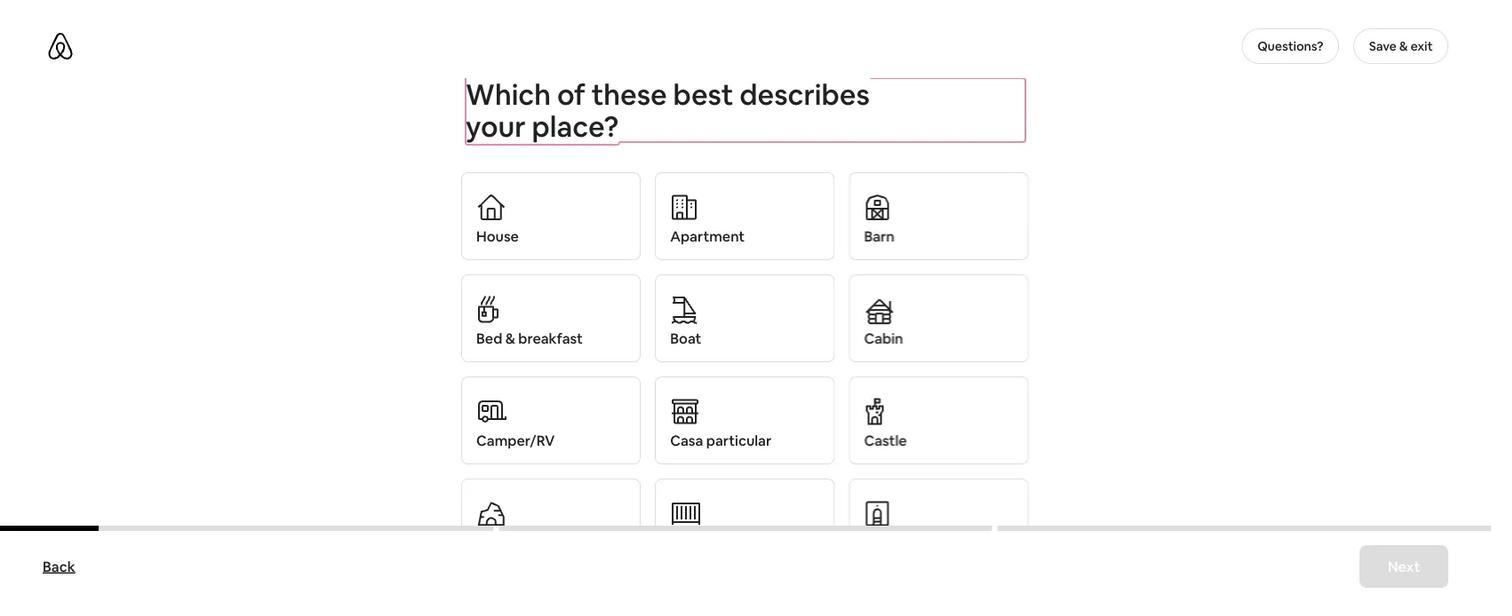 Task type: describe. For each thing, give the bounding box(es) containing it.
save & exit button
[[1354, 28, 1449, 64]]

next
[[1388, 558, 1420, 576]]

& for bed
[[505, 329, 515, 347]]

questions? button
[[1242, 28, 1339, 64]]

castle
[[864, 431, 907, 450]]

breakfast
[[518, 329, 583, 347]]

boat
[[670, 329, 701, 347]]

Bed & breakfast button
[[461, 275, 641, 363]]

Casa particular button
[[655, 377, 835, 465]]

barn
[[864, 227, 895, 245]]

Cabin button
[[849, 275, 1029, 363]]

Barn button
[[849, 172, 1029, 260]]

save & exit
[[1369, 38, 1433, 54]]

next button
[[1359, 546, 1449, 588]]

back
[[43, 558, 75, 576]]

these
[[592, 76, 667, 113]]

which of these best describes your place? option group
[[461, 171, 1030, 603]]



Task type: locate. For each thing, give the bounding box(es) containing it.
Boat button
[[655, 275, 835, 363]]

bed & breakfast
[[476, 329, 583, 347]]

bed
[[476, 329, 502, 347]]

& left exit
[[1399, 38, 1408, 54]]

& inside save & exit button
[[1399, 38, 1408, 54]]

casa
[[670, 431, 703, 450]]

cabin
[[864, 329, 903, 347]]

Castle button
[[849, 377, 1029, 465]]

casa particular
[[670, 431, 772, 450]]

of
[[557, 76, 585, 113]]

which
[[466, 76, 551, 113]]

0 horizontal spatial &
[[505, 329, 515, 347]]

& inside "bed & breakfast" "button"
[[505, 329, 515, 347]]

your place?
[[466, 108, 619, 145]]

best
[[673, 76, 733, 113]]

House button
[[461, 172, 641, 260]]

camper/rv
[[476, 431, 555, 450]]

exit
[[1411, 38, 1433, 54]]

&
[[1399, 38, 1408, 54], [505, 329, 515, 347]]

Camper/RV button
[[461, 377, 641, 465]]

which of these best describes your place?
[[466, 76, 870, 145]]

1 vertical spatial &
[[505, 329, 515, 347]]

Apartment button
[[655, 172, 835, 260]]

questions?
[[1258, 38, 1324, 54]]

None button
[[461, 479, 641, 567], [655, 479, 835, 567], [849, 479, 1029, 567], [461, 479, 641, 567], [655, 479, 835, 567], [849, 479, 1029, 567]]

particular
[[706, 431, 772, 450]]

house
[[476, 227, 519, 245]]

back button
[[34, 549, 84, 585]]

& for save
[[1399, 38, 1408, 54]]

1 horizontal spatial &
[[1399, 38, 1408, 54]]

apartment
[[670, 227, 745, 245]]

& right bed
[[505, 329, 515, 347]]

0 vertical spatial &
[[1399, 38, 1408, 54]]

save
[[1369, 38, 1397, 54]]

describes
[[740, 76, 870, 113]]



Task type: vqa. For each thing, say whether or not it's contained in the screenshot.
Delighting guests link
no



